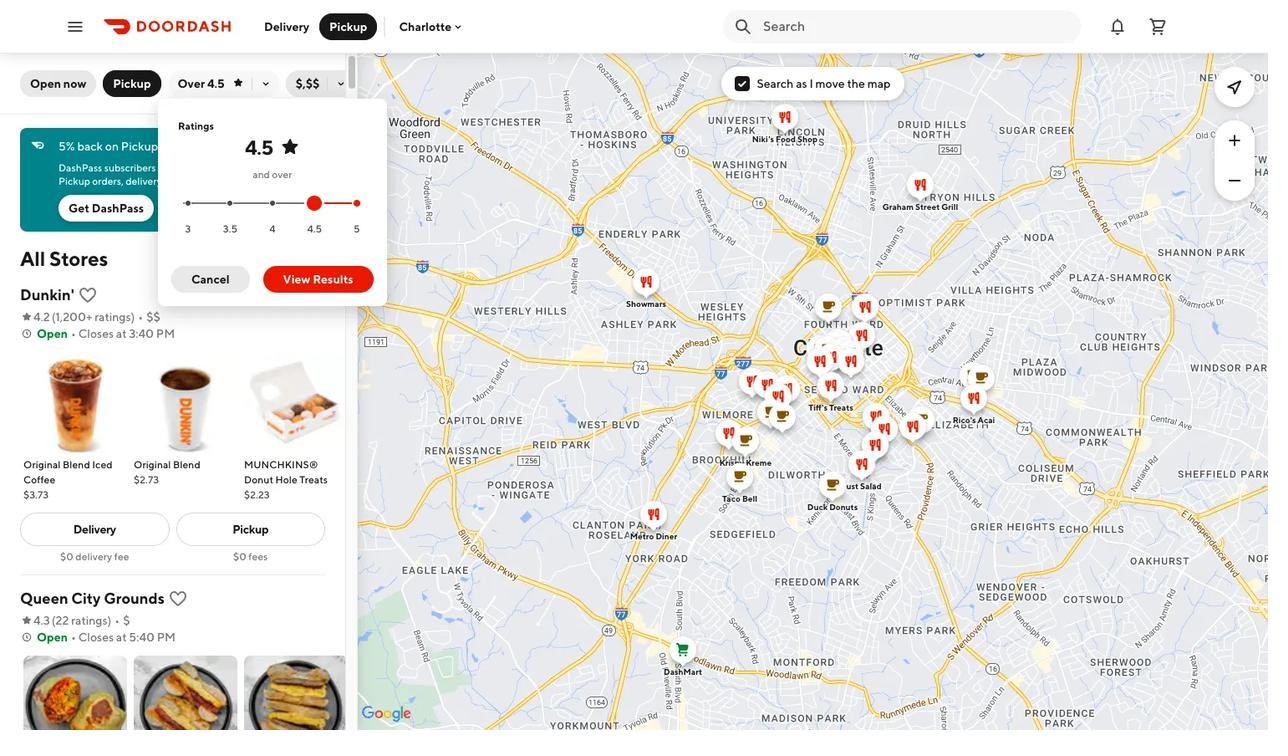 Task type: describe. For each thing, give the bounding box(es) containing it.
open now
[[30, 77, 86, 90]]

$,$$
[[296, 77, 320, 90]]

city
[[71, 590, 101, 607]]

0 horizontal spatial back
[[77, 140, 103, 153]]

open for queen city grounds
[[37, 631, 68, 644]]

map
[[868, 77, 891, 90]]

open now button
[[20, 70, 96, 97]]

• down the ( 22 ratings )
[[71, 631, 76, 644]]

$0 fees
[[233, 550, 268, 563]]

search
[[757, 77, 794, 90]]

offers.
[[262, 175, 291, 187]]

4.2
[[33, 310, 50, 324]]

get dashpass button
[[59, 195, 154, 222]]

search as i move the map
[[757, 77, 891, 90]]

open menu image
[[65, 16, 85, 36]]

queen
[[20, 590, 68, 607]]

queen city grounds
[[20, 590, 165, 607]]

at for dunkin'
[[116, 327, 127, 340]]

ratings for dunkin'
[[95, 310, 131, 324]]

blend for $2.73
[[173, 458, 201, 471]]

with
[[197, 140, 220, 153]]

results
[[313, 273, 354, 286]]

( 22 ratings )
[[52, 614, 111, 627]]

original for $2.73
[[134, 458, 171, 471]]

pickup for pickup button to the top
[[330, 20, 368, 33]]

donut
[[244, 473, 274, 486]]

munchkins®
[[244, 458, 318, 471]]

cancel button
[[171, 266, 250, 293]]

and over
[[253, 168, 292, 181]]

eligible
[[262, 161, 295, 174]]

1 vertical spatial on
[[248, 161, 260, 174]]

4.5 stars and over image
[[310, 198, 320, 209]]

1,200+
[[56, 310, 92, 324]]

the
[[848, 77, 866, 90]]

open for dunkin'
[[37, 327, 68, 340]]

$$
[[147, 310, 160, 324]]

savings
[[164, 175, 197, 187]]

$3.73
[[23, 488, 49, 501]]

5
[[354, 222, 360, 235]]

coffee
[[23, 473, 55, 486]]

$0 delivery fee
[[60, 550, 129, 563]]

original blend iced coffee image
[[23, 352, 127, 456]]

at for queen city grounds
[[116, 631, 127, 644]]

5:40
[[129, 631, 155, 644]]

fees
[[249, 550, 268, 563]]

( for queen city grounds
[[52, 614, 56, 627]]

over 4.5 button
[[168, 70, 279, 97]]

all stores
[[20, 247, 108, 270]]

over
[[178, 77, 205, 90]]

• $
[[115, 614, 130, 627]]

delivery for delivery link
[[73, 523, 116, 536]]

recenter the map image
[[1225, 77, 1245, 97]]

4.5 inside button
[[207, 77, 225, 90]]

delivery link
[[20, 513, 169, 546]]

delivery for the delivery button
[[264, 20, 309, 33]]

22
[[56, 614, 69, 627]]

pm for queen city grounds
[[157, 631, 176, 644]]

1 horizontal spatial and
[[253, 168, 270, 181]]

over 4.5
[[178, 77, 225, 90]]

0 horizontal spatial on
[[105, 140, 119, 153]]

5% back on pickup orders with dashpass dashpass subscribers get 5% credits back on eligible pickup orders, delivery savings and exclusive offers.
[[59, 140, 297, 187]]

pickup up the 'subscribers'
[[121, 140, 158, 153]]

$0 for pickup
[[233, 550, 247, 563]]

move
[[816, 77, 845, 90]]

open inside button
[[30, 77, 61, 90]]

credits
[[191, 161, 222, 174]]

dashpass inside button
[[92, 202, 144, 215]]

orders
[[160, 140, 194, 153]]

• left $$
[[138, 310, 143, 324]]

• down 1,200+ at the left
[[71, 327, 76, 340]]

powered by google image
[[362, 706, 411, 723]]

get
[[69, 202, 89, 215]]

) for queen city grounds
[[108, 614, 111, 627]]

4 stars and over image
[[269, 200, 276, 207]]

map region
[[331, 23, 1269, 730]]

• $$
[[138, 310, 160, 324]]

ratings
[[178, 120, 214, 132]]

exclusive
[[218, 175, 260, 187]]

get dashpass
[[69, 202, 144, 215]]

original blend iced coffee $3.73
[[23, 458, 113, 501]]

$2.73
[[134, 473, 159, 486]]

charlotte button
[[399, 20, 465, 33]]

grounds
[[104, 590, 165, 607]]

) for dunkin'
[[131, 310, 135, 324]]

dunkin'
[[20, 286, 74, 304]]

pickup up "get"
[[59, 175, 90, 187]]

0 horizontal spatial 5%
[[59, 140, 75, 153]]

$
[[123, 614, 130, 627]]

pickup for leftmost pickup button
[[113, 77, 151, 90]]



Task type: locate. For each thing, give the bounding box(es) containing it.
closes down the ( 1,200+ ratings )
[[78, 327, 114, 340]]

pm down $$
[[156, 327, 175, 340]]

all
[[20, 247, 45, 270]]

1 vertical spatial back
[[224, 161, 246, 174]]

0 vertical spatial )
[[131, 310, 135, 324]]

cancel
[[192, 273, 230, 286]]

maple, sausage, egg & cheese image
[[244, 656, 348, 730]]

0 items, open order cart image
[[1148, 16, 1168, 36]]

back
[[77, 140, 103, 153], [224, 161, 246, 174]]

blend for iced
[[63, 458, 90, 471]]

0 vertical spatial open
[[30, 77, 61, 90]]

tiff's
[[809, 402, 828, 412], [809, 402, 828, 412]]

1 vertical spatial dashpass
[[59, 161, 102, 174]]

0 horizontal spatial original
[[23, 458, 61, 471]]

( for dunkin'
[[52, 310, 56, 324]]

1 horizontal spatial )
[[131, 310, 135, 324]]

iced
[[92, 458, 113, 471]]

niki's
[[752, 133, 774, 143], [752, 133, 774, 143]]

0 horizontal spatial )
[[108, 614, 111, 627]]

1 vertical spatial at
[[116, 631, 127, 644]]

tiff's treats
[[809, 402, 853, 412], [809, 402, 853, 412]]

pickup up $0 fees
[[233, 523, 269, 536]]

2 closes from the top
[[78, 631, 114, 644]]

1 vertical spatial 4.5
[[245, 135, 273, 159]]

2 at from the top
[[116, 631, 127, 644]]

4.5 up eligible
[[245, 135, 273, 159]]

orders,
[[92, 175, 124, 187]]

0 horizontal spatial blend
[[63, 458, 90, 471]]

0 vertical spatial 5%
[[59, 140, 75, 153]]

0 vertical spatial on
[[105, 140, 119, 153]]

1 at from the top
[[116, 327, 127, 340]]

0 vertical spatial (
[[52, 310, 56, 324]]

1 vertical spatial pickup button
[[103, 70, 161, 97]]

treats
[[829, 402, 853, 412], [829, 402, 853, 412], [300, 473, 328, 486]]

as
[[796, 77, 808, 90]]

donuts
[[829, 501, 858, 511], [829, 501, 858, 511]]

original
[[23, 458, 61, 471], [134, 458, 171, 471]]

get
[[158, 161, 173, 174]]

at down the '• $'
[[116, 631, 127, 644]]

bacon, egg & cheese image
[[134, 656, 238, 730]]

4
[[269, 222, 276, 235]]

notification bell image
[[1108, 16, 1128, 36]]

open left 'now' on the top left
[[30, 77, 61, 90]]

delivery down the 'subscribers'
[[126, 175, 162, 187]]

0 horizontal spatial $0
[[60, 550, 73, 563]]

1 original from the left
[[23, 458, 61, 471]]

1 horizontal spatial original
[[134, 458, 171, 471]]

original inside the original blend $2.73
[[134, 458, 171, 471]]

delivery inside button
[[264, 20, 309, 33]]

2 vertical spatial dashpass
[[92, 202, 144, 215]]

ratings up open • closes at 3:40 pm
[[95, 310, 131, 324]]

diner
[[656, 531, 677, 541], [656, 531, 677, 541]]

1 vertical spatial open
[[37, 327, 68, 340]]

$,$$ button
[[286, 70, 354, 97]]

original blend image
[[134, 352, 238, 456]]

original inside the original blend iced coffee $3.73
[[23, 458, 61, 471]]

0 vertical spatial closes
[[78, 327, 114, 340]]

back up orders,
[[77, 140, 103, 153]]

1 vertical spatial closes
[[78, 631, 114, 644]]

pm for dunkin'
[[156, 327, 175, 340]]

2 horizontal spatial 4.5
[[307, 222, 322, 235]]

1 vertical spatial ratings
[[71, 614, 108, 627]]

0 vertical spatial pm
[[156, 327, 175, 340]]

delivery button
[[254, 13, 320, 40]]

open • closes at 5:40 pm
[[37, 631, 176, 644]]

1 vertical spatial 5%
[[175, 161, 189, 174]]

3:40
[[129, 327, 154, 340]]

hole
[[276, 473, 298, 486]]

dashpass
[[222, 140, 273, 153], [59, 161, 102, 174], [92, 202, 144, 215]]

3.5
[[223, 222, 238, 235]]

1 ( from the top
[[52, 310, 56, 324]]

pickup button right 'now' on the top left
[[103, 70, 161, 97]]

1 horizontal spatial on
[[248, 161, 260, 174]]

at
[[116, 327, 127, 340], [116, 631, 127, 644]]

$0 left fees
[[233, 550, 247, 563]]

on up the 'subscribers'
[[105, 140, 119, 153]]

1 horizontal spatial 5%
[[175, 161, 189, 174]]

subscribers
[[104, 161, 156, 174]]

2 blend from the left
[[173, 458, 201, 471]]

1 horizontal spatial back
[[224, 161, 246, 174]]

average rating of 4.2 out of 5 element
[[20, 309, 50, 325]]

3
[[185, 222, 191, 235]]

blend down original blend 'image'
[[173, 458, 201, 471]]

1 horizontal spatial 4.5
[[245, 135, 273, 159]]

0 vertical spatial delivery
[[126, 175, 162, 187]]

fee
[[114, 550, 129, 563]]

dashmart
[[664, 666, 702, 676], [664, 666, 702, 676]]

on
[[105, 140, 119, 153], [248, 161, 260, 174]]

just
[[842, 481, 859, 491], [842, 481, 859, 491]]

dashpass up orders,
[[59, 161, 102, 174]]

pickup button up "$,$$" button
[[320, 13, 378, 40]]

stores
[[49, 247, 108, 270]]

2 vertical spatial open
[[37, 631, 68, 644]]

click to add this store to your saved list image
[[168, 589, 188, 609]]

open • closes at 3:40 pm
[[37, 327, 175, 340]]

on up exclusive
[[248, 161, 260, 174]]

1 closes from the top
[[78, 327, 114, 340]]

0 vertical spatial back
[[77, 140, 103, 153]]

dashpass down orders,
[[92, 202, 144, 215]]

acai
[[978, 414, 995, 424], [978, 414, 995, 424]]

0 vertical spatial pickup button
[[320, 13, 378, 40]]

( right '4.3'
[[52, 614, 56, 627]]

ratings for queen city grounds
[[71, 614, 108, 627]]

zoom in image
[[1225, 130, 1245, 151]]

1 vertical spatial delivery
[[75, 550, 112, 563]]

4.5 down 4.5 stars and over icon
[[307, 222, 322, 235]]

charlotte
[[399, 20, 452, 33]]

blend
[[63, 458, 90, 471], [173, 458, 201, 471]]

munchkins® donut hole treats image
[[244, 352, 348, 456]]

1 horizontal spatial blend
[[173, 458, 201, 471]]

closes for queen city grounds
[[78, 631, 114, 644]]

zoom out image
[[1225, 171, 1245, 191]]

original blend $2.73
[[134, 458, 201, 486]]

3.5 stars and over image
[[227, 200, 234, 207]]

open
[[30, 77, 61, 90], [37, 327, 68, 340], [37, 631, 68, 644]]

just salad
[[842, 481, 882, 491], [842, 481, 882, 491]]

open down 22
[[37, 631, 68, 644]]

view results button
[[263, 266, 374, 293]]

rico's
[[953, 414, 976, 424], [953, 414, 976, 424]]

graham street grill
[[883, 201, 958, 211], [883, 201, 958, 211]]

street
[[915, 201, 940, 211], [915, 201, 940, 211]]

pickup for pickup link
[[233, 523, 269, 536]]

kreme
[[746, 457, 772, 467], [746, 457, 772, 467]]

$0 down delivery link
[[60, 550, 73, 563]]

and left over
[[253, 168, 270, 181]]

and down credits
[[199, 175, 216, 187]]

at left 3:40
[[116, 327, 127, 340]]

1 vertical spatial pm
[[157, 631, 176, 644]]

closes down the ( 22 ratings )
[[78, 631, 114, 644]]

1 vertical spatial )
[[108, 614, 111, 627]]

view results
[[283, 273, 354, 286]]

1 horizontal spatial delivery
[[126, 175, 162, 187]]

Store search: begin typing to search for stores available on DoorDash text field
[[764, 17, 1071, 36]]

click to add this store to your saved list image
[[78, 285, 98, 305]]

1 horizontal spatial delivery
[[264, 20, 309, 33]]

3 stars and over image
[[185, 200, 192, 207]]

1 horizontal spatial $0
[[233, 550, 247, 563]]

original for $3.73
[[23, 458, 61, 471]]

delivery up $,$$
[[264, 20, 309, 33]]

1 vertical spatial delivery
[[73, 523, 116, 536]]

1 blend from the left
[[63, 458, 90, 471]]

0 vertical spatial delivery
[[264, 20, 309, 33]]

0 vertical spatial ratings
[[95, 310, 131, 324]]

original up $2.73
[[134, 458, 171, 471]]

duck
[[807, 501, 828, 511], [807, 501, 828, 511]]

$2.23
[[244, 488, 270, 501]]

delivery inside '5% back on pickup orders with dashpass dashpass subscribers get 5% credits back on eligible pickup orders, delivery savings and exclusive offers.'
[[126, 175, 162, 187]]

0 vertical spatial at
[[116, 327, 127, 340]]

and inside '5% back on pickup orders with dashpass dashpass subscribers get 5% credits back on eligible pickup orders, delivery savings and exclusive offers.'
[[199, 175, 216, 187]]

burrito you want image
[[23, 656, 127, 730]]

5% up "get"
[[59, 140, 75, 153]]

0 vertical spatial 4.5
[[207, 77, 225, 90]]

niki's food shop
[[752, 133, 818, 143], [752, 133, 818, 143]]

delivery down delivery link
[[75, 550, 112, 563]]

2 original from the left
[[134, 458, 171, 471]]

back up exclusive
[[224, 161, 246, 174]]

2 vertical spatial 4.5
[[307, 222, 322, 235]]

closes for dunkin'
[[78, 327, 114, 340]]

• left $
[[115, 614, 120, 627]]

0 horizontal spatial 4.5
[[207, 77, 225, 90]]

5% up "savings"
[[175, 161, 189, 174]]

2 ( from the top
[[52, 614, 56, 627]]

grill
[[942, 201, 958, 211], [942, 201, 958, 211]]

•
[[138, 310, 143, 324], [71, 327, 76, 340], [115, 614, 120, 627], [71, 631, 76, 644]]

Search as I move the map checkbox
[[736, 76, 751, 91]]

) left the '• $$'
[[131, 310, 135, 324]]

2 $0 from the left
[[233, 550, 247, 563]]

( right "4.2"
[[52, 310, 56, 324]]

metro
[[630, 531, 654, 541], [630, 531, 654, 541]]

pm
[[156, 327, 175, 340], [157, 631, 176, 644]]

5%
[[59, 140, 75, 153], [175, 161, 189, 174]]

blend inside the original blend $2.73
[[173, 458, 201, 471]]

pickup link
[[176, 513, 325, 546]]

0 horizontal spatial delivery
[[75, 550, 112, 563]]

pickup
[[330, 20, 368, 33], [113, 77, 151, 90], [121, 140, 158, 153], [59, 175, 90, 187], [233, 523, 269, 536]]

)
[[131, 310, 135, 324], [108, 614, 111, 627]]

1 vertical spatial (
[[52, 614, 56, 627]]

showmars
[[626, 298, 666, 308], [626, 298, 666, 308]]

) left the '• $'
[[108, 614, 111, 627]]

munchkins® donut hole treats $2.23
[[244, 458, 328, 501]]

graham
[[883, 201, 914, 211], [883, 201, 914, 211]]

0 horizontal spatial delivery
[[73, 523, 116, 536]]

delivery up $0 delivery fee
[[73, 523, 116, 536]]

4.3
[[33, 614, 50, 627]]

1 $0 from the left
[[60, 550, 73, 563]]

0 horizontal spatial and
[[199, 175, 216, 187]]

krispy
[[720, 457, 744, 467], [720, 457, 744, 467]]

ratings down queen city grounds
[[71, 614, 108, 627]]

food
[[776, 133, 796, 143], [776, 133, 796, 143]]

0 horizontal spatial pickup button
[[103, 70, 161, 97]]

view
[[283, 273, 311, 286]]

pickup right 'now' on the top left
[[113, 77, 151, 90]]

i
[[810, 77, 814, 90]]

delivery
[[126, 175, 162, 187], [75, 550, 112, 563]]

now
[[63, 77, 86, 90]]

pm right "5:40"
[[157, 631, 176, 644]]

pickup right the delivery button
[[330, 20, 368, 33]]

5 stars and over image
[[352, 198, 362, 209]]

taco bell
[[722, 493, 757, 503], [722, 493, 757, 503]]

average rating of 4.3 out of 5 element
[[20, 612, 50, 629]]

( 1,200+ ratings )
[[52, 310, 135, 324]]

4.5
[[207, 77, 225, 90], [245, 135, 273, 159], [307, 222, 322, 235]]

4.5 right 'over'
[[207, 77, 225, 90]]

original up the coffee
[[23, 458, 61, 471]]

open down "4.2"
[[37, 327, 68, 340]]

shop
[[798, 133, 818, 143], [798, 133, 818, 143]]

treats inside munchkins® donut hole treats $2.23
[[300, 473, 328, 486]]

krispy kreme
[[720, 457, 772, 467], [720, 457, 772, 467]]

1 horizontal spatial pickup button
[[320, 13, 378, 40]]

$0 for delivery
[[60, 550, 73, 563]]

metro diner
[[630, 531, 677, 541], [630, 531, 677, 541]]

0 vertical spatial dashpass
[[222, 140, 273, 153]]

blend inside the original blend iced coffee $3.73
[[63, 458, 90, 471]]

blend left iced
[[63, 458, 90, 471]]

dashpass up exclusive
[[222, 140, 273, 153]]

over
[[272, 168, 292, 181]]

salad
[[860, 481, 882, 491], [860, 481, 882, 491]]



Task type: vqa. For each thing, say whether or not it's contained in the screenshot.
the Open corresponding to Dunkin'
yes



